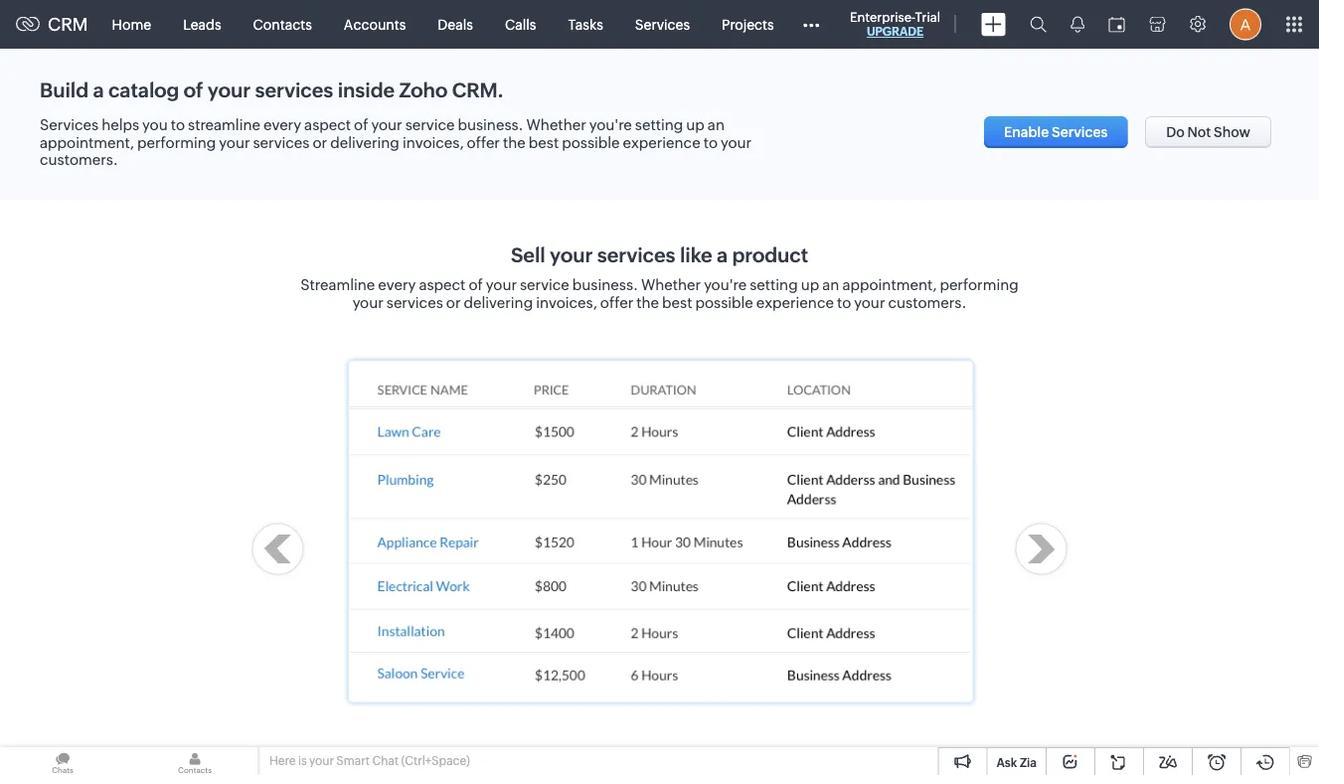 Task type: vqa. For each thing, say whether or not it's contained in the screenshot.
Profile element
yes



Task type: locate. For each thing, give the bounding box(es) containing it.
setting inside services helps you to streamline every aspect of your service business. whether you're setting up an appointment, performing your services or delivering invoices, offer the best possible experience to your customers.
[[635, 116, 683, 134]]

aspect inside sell your services like a product streamline every aspect of your service business. whether you're setting up an appointment, performing your services or delivering invoices, offer the best possible experience to your customers.
[[419, 276, 466, 294]]

service inside services helps you to streamline every aspect of your service business. whether you're setting up an appointment, performing your services or delivering invoices, offer the best possible experience to your customers.
[[405, 116, 455, 134]]

0 vertical spatial aspect
[[304, 116, 351, 134]]

1 vertical spatial up
[[801, 276, 819, 294]]

0 vertical spatial offer
[[467, 134, 500, 151]]

0 vertical spatial a
[[93, 79, 104, 101]]

or
[[313, 134, 327, 151], [446, 294, 461, 311]]

whether inside services helps you to streamline every aspect of your service business. whether you're setting up an appointment, performing your services or delivering invoices, offer the best possible experience to your customers.
[[527, 116, 586, 134]]

show
[[1214, 124, 1251, 140]]

accounts
[[344, 16, 406, 32]]

1 vertical spatial an
[[822, 276, 840, 294]]

0 vertical spatial the
[[503, 134, 526, 151]]

0 horizontal spatial you're
[[589, 116, 632, 134]]

create menu element
[[969, 0, 1018, 48]]

0 vertical spatial performing
[[137, 134, 216, 151]]

experience inside sell your services like a product streamline every aspect of your service business. whether you're setting up an appointment, performing your services or delivering invoices, offer the best possible experience to your customers.
[[756, 294, 834, 311]]

2 horizontal spatial to
[[837, 294, 851, 311]]

0 horizontal spatial whether
[[527, 116, 586, 134]]

services left 'like'
[[597, 244, 676, 266]]

1 horizontal spatial possible
[[695, 294, 753, 311]]

services helps you to streamline every aspect of your service business. whether you're setting up an appointment, performing your services or delivering invoices, offer the best possible experience to your customers.
[[40, 116, 752, 169]]

enterprise-
[[850, 9, 915, 24]]

invoices, inside sell your services like a product streamline every aspect of your service business. whether you're setting up an appointment, performing your services or delivering invoices, offer the best possible experience to your customers.
[[536, 294, 597, 311]]

to inside sell your services like a product streamline every aspect of your service business. whether you're setting up an appointment, performing your services or delivering invoices, offer the best possible experience to your customers.
[[837, 294, 851, 311]]

1 vertical spatial of
[[354, 116, 368, 134]]

whether
[[527, 116, 586, 134], [641, 276, 701, 294]]

customers.
[[40, 151, 118, 169], [888, 294, 967, 311]]

0 vertical spatial invoices,
[[403, 134, 464, 151]]

delivering
[[330, 134, 400, 151], [464, 294, 533, 311]]

0 vertical spatial delivering
[[330, 134, 400, 151]]

profile element
[[1218, 0, 1274, 48]]

smart
[[336, 755, 370, 768]]

0 horizontal spatial the
[[503, 134, 526, 151]]

service down zoho on the top left
[[405, 116, 455, 134]]

0 vertical spatial best
[[529, 134, 559, 151]]

1 vertical spatial delivering
[[464, 294, 533, 311]]

1 vertical spatial a
[[717, 244, 728, 266]]

a right 'like'
[[717, 244, 728, 266]]

0 vertical spatial possible
[[562, 134, 620, 151]]

0 vertical spatial setting
[[635, 116, 683, 134]]

services right tasks
[[635, 16, 690, 32]]

2 vertical spatial of
[[469, 276, 483, 294]]

service down sell
[[520, 276, 570, 294]]

a
[[93, 79, 104, 101], [717, 244, 728, 266]]

0 horizontal spatial business.
[[458, 116, 524, 134]]

zia
[[1020, 756, 1037, 770]]

services for services helps you to streamline every aspect of your service business. whether you're setting up an appointment, performing your services or delivering invoices, offer the best possible experience to your customers.
[[40, 116, 99, 134]]

delivering inside services helps you to streamline every aspect of your service business. whether you're setting up an appointment, performing your services or delivering invoices, offer the best possible experience to your customers.
[[330, 134, 400, 151]]

services
[[635, 16, 690, 32], [40, 116, 99, 134], [1052, 124, 1108, 140]]

chats image
[[0, 748, 125, 776]]

accounts link
[[328, 0, 422, 48]]

1 horizontal spatial best
[[662, 294, 692, 311]]

0 vertical spatial you're
[[589, 116, 632, 134]]

helps
[[102, 116, 139, 134]]

0 horizontal spatial delivering
[[330, 134, 400, 151]]

1 vertical spatial best
[[662, 294, 692, 311]]

0 horizontal spatial possible
[[562, 134, 620, 151]]

0 horizontal spatial or
[[313, 134, 327, 151]]

1 vertical spatial service
[[520, 276, 570, 294]]

0 vertical spatial up
[[686, 116, 705, 134]]

invoices, inside services helps you to streamline every aspect of your service business. whether you're setting up an appointment, performing your services or delivering invoices, offer the best possible experience to your customers.
[[403, 134, 464, 151]]

1 horizontal spatial appointment,
[[843, 276, 937, 294]]

performing
[[137, 134, 216, 151], [940, 276, 1019, 294]]

best
[[529, 134, 559, 151], [662, 294, 692, 311]]

0 vertical spatial appointment,
[[40, 134, 134, 151]]

1 horizontal spatial delivering
[[464, 294, 533, 311]]

you're inside services helps you to streamline every aspect of your service business. whether you're setting up an appointment, performing your services or delivering invoices, offer the best possible experience to your customers.
[[589, 116, 632, 134]]

do
[[1166, 124, 1185, 140]]

services down 'build a catalog of your services inside zoho crm.'
[[253, 134, 310, 151]]

Other Modules field
[[790, 8, 833, 40]]

up
[[686, 116, 705, 134], [801, 276, 819, 294]]

1 vertical spatial business.
[[573, 276, 638, 294]]

zoho
[[399, 79, 448, 101]]

you're
[[589, 116, 632, 134], [704, 276, 747, 294]]

profile image
[[1230, 8, 1262, 40]]

of inside services helps you to streamline every aspect of your service business. whether you're setting up an appointment, performing your services or delivering invoices, offer the best possible experience to your customers.
[[354, 116, 368, 134]]

services link
[[619, 0, 706, 48]]

offer
[[467, 134, 500, 151], [600, 294, 634, 311]]

every
[[263, 116, 301, 134], [378, 276, 416, 294]]

business.
[[458, 116, 524, 134], [573, 276, 638, 294]]

enable services button
[[984, 116, 1128, 148]]

1 horizontal spatial services
[[635, 16, 690, 32]]

0 horizontal spatial an
[[708, 116, 725, 134]]

tasks link
[[552, 0, 619, 48]]

1 vertical spatial aspect
[[419, 276, 466, 294]]

1 horizontal spatial experience
[[756, 294, 834, 311]]

your
[[208, 79, 251, 101], [371, 116, 402, 134], [219, 134, 250, 151], [721, 134, 752, 151], [550, 244, 593, 266], [486, 276, 517, 294], [353, 294, 384, 311], [854, 294, 885, 311], [309, 755, 334, 768]]

to
[[171, 116, 185, 134], [704, 134, 718, 151], [837, 294, 851, 311]]

calls
[[505, 16, 536, 32]]

0 horizontal spatial to
[[171, 116, 185, 134]]

1 horizontal spatial you're
[[704, 276, 747, 294]]

0 horizontal spatial best
[[529, 134, 559, 151]]

search image
[[1030, 16, 1047, 33]]

deals link
[[422, 0, 489, 48]]

1 vertical spatial appointment,
[[843, 276, 937, 294]]

1 horizontal spatial a
[[717, 244, 728, 266]]

here is your smart chat (ctrl+space)
[[269, 755, 470, 768]]

0 horizontal spatial offer
[[467, 134, 500, 151]]

0 vertical spatial an
[[708, 116, 725, 134]]

0 horizontal spatial up
[[686, 116, 705, 134]]

the inside services helps you to streamline every aspect of your service business. whether you're setting up an appointment, performing your services or delivering invoices, offer the best possible experience to your customers.
[[503, 134, 526, 151]]

0 vertical spatial customers.
[[40, 151, 118, 169]]

the
[[503, 134, 526, 151], [637, 294, 659, 311]]

build
[[40, 79, 89, 101]]

aspect
[[304, 116, 351, 134], [419, 276, 466, 294]]

customers. inside services helps you to streamline every aspect of your service business. whether you're setting up an appointment, performing your services or delivering invoices, offer the best possible experience to your customers.
[[40, 151, 118, 169]]

0 horizontal spatial of
[[184, 79, 203, 101]]

1 horizontal spatial setting
[[750, 276, 798, 294]]

0 horizontal spatial experience
[[623, 134, 701, 151]]

service inside sell your services like a product streamline every aspect of your service business. whether you're setting up an appointment, performing your services or delivering invoices, offer the best possible experience to your customers.
[[520, 276, 570, 294]]

1 horizontal spatial business.
[[573, 276, 638, 294]]

an
[[708, 116, 725, 134], [822, 276, 840, 294]]

1 horizontal spatial performing
[[940, 276, 1019, 294]]

best inside services helps you to streamline every aspect of your service business. whether you're setting up an appointment, performing your services or delivering invoices, offer the best possible experience to your customers.
[[529, 134, 559, 151]]

0 horizontal spatial service
[[405, 116, 455, 134]]

experience inside services helps you to streamline every aspect of your service business. whether you're setting up an appointment, performing your services or delivering invoices, offer the best possible experience to your customers.
[[623, 134, 701, 151]]

1 vertical spatial customers.
[[888, 294, 967, 311]]

the inside sell your services like a product streamline every aspect of your service business. whether you're setting up an appointment, performing your services or delivering invoices, offer the best possible experience to your customers.
[[637, 294, 659, 311]]

0 horizontal spatial invoices,
[[403, 134, 464, 151]]

signals image
[[1071, 16, 1085, 33]]

1 vertical spatial experience
[[756, 294, 834, 311]]

1 vertical spatial the
[[637, 294, 659, 311]]

setting
[[635, 116, 683, 134], [750, 276, 798, 294]]

0 horizontal spatial aspect
[[304, 116, 351, 134]]

1 vertical spatial performing
[[940, 276, 1019, 294]]

every down 'build a catalog of your services inside zoho crm.'
[[263, 116, 301, 134]]

service
[[405, 116, 455, 134], [520, 276, 570, 294]]

1 vertical spatial offer
[[600, 294, 634, 311]]

1 vertical spatial invoices,
[[536, 294, 597, 311]]

1 horizontal spatial whether
[[641, 276, 701, 294]]

0 horizontal spatial performing
[[137, 134, 216, 151]]

1 vertical spatial possible
[[695, 294, 753, 311]]

services for services
[[635, 16, 690, 32]]

possible inside services helps you to streamline every aspect of your service business. whether you're setting up an appointment, performing your services or delivering invoices, offer the best possible experience to your customers.
[[562, 134, 620, 151]]

0 horizontal spatial every
[[263, 116, 301, 134]]

appointment, inside sell your services like a product streamline every aspect of your service business. whether you're setting up an appointment, performing your services or delivering invoices, offer the best possible experience to your customers.
[[843, 276, 937, 294]]

0 vertical spatial of
[[184, 79, 203, 101]]

services inside services helps you to streamline every aspect of your service business. whether you're setting up an appointment, performing your services or delivering invoices, offer the best possible experience to your customers.
[[40, 116, 99, 134]]

tasks
[[568, 16, 603, 32]]

1 horizontal spatial of
[[354, 116, 368, 134]]

0 vertical spatial service
[[405, 116, 455, 134]]

of
[[184, 79, 203, 101], [354, 116, 368, 134], [469, 276, 483, 294]]

services inside services helps you to streamline every aspect of your service business. whether you're setting up an appointment, performing your services or delivering invoices, offer the best possible experience to your customers.
[[253, 134, 310, 151]]

0 vertical spatial every
[[263, 116, 301, 134]]

create menu image
[[981, 12, 1006, 36]]

invoices,
[[403, 134, 464, 151], [536, 294, 597, 311]]

home link
[[96, 0, 167, 48]]

1 horizontal spatial up
[[801, 276, 819, 294]]

0 vertical spatial experience
[[623, 134, 701, 151]]

1 horizontal spatial customers.
[[888, 294, 967, 311]]

1 horizontal spatial aspect
[[419, 276, 466, 294]]

or inside services helps you to streamline every aspect of your service business. whether you're setting up an appointment, performing your services or delivering invoices, offer the best possible experience to your customers.
[[313, 134, 327, 151]]

here
[[269, 755, 296, 768]]

0 horizontal spatial appointment,
[[40, 134, 134, 151]]

experience
[[623, 134, 701, 151], [756, 294, 834, 311]]

1 horizontal spatial every
[[378, 276, 416, 294]]

possible
[[562, 134, 620, 151], [695, 294, 753, 311]]

you're inside sell your services like a product streamline every aspect of your service business. whether you're setting up an appointment, performing your services or delivering invoices, offer the best possible experience to your customers.
[[704, 276, 747, 294]]

invoices, down sell
[[536, 294, 597, 311]]

services inside button
[[1052, 124, 1108, 140]]

services right enable at the top right of page
[[1052, 124, 1108, 140]]

chat
[[372, 755, 399, 768]]

up inside sell your services like a product streamline every aspect of your service business. whether you're setting up an appointment, performing your services or delivering invoices, offer the best possible experience to your customers.
[[801, 276, 819, 294]]

0 horizontal spatial setting
[[635, 116, 683, 134]]

1 horizontal spatial or
[[446, 294, 461, 311]]

appointment,
[[40, 134, 134, 151], [843, 276, 937, 294]]

inside
[[338, 79, 395, 101]]

crm
[[48, 14, 88, 35]]

delivering down sell
[[464, 294, 533, 311]]

0 vertical spatial whether
[[527, 116, 586, 134]]

1 horizontal spatial invoices,
[[536, 294, 597, 311]]

0 vertical spatial or
[[313, 134, 327, 151]]

1 horizontal spatial service
[[520, 276, 570, 294]]

2 horizontal spatial services
[[1052, 124, 1108, 140]]

1 horizontal spatial offer
[[600, 294, 634, 311]]

0 vertical spatial business.
[[458, 116, 524, 134]]

a right build
[[93, 79, 104, 101]]

0 horizontal spatial customers.
[[40, 151, 118, 169]]

1 vertical spatial or
[[446, 294, 461, 311]]

1 vertical spatial every
[[378, 276, 416, 294]]

delivering down inside
[[330, 134, 400, 151]]

1 vertical spatial whether
[[641, 276, 701, 294]]

streamline
[[301, 276, 375, 294]]

upgrade
[[867, 25, 924, 38]]

every right the "streamline"
[[378, 276, 416, 294]]

2 horizontal spatial of
[[469, 276, 483, 294]]

every inside sell your services like a product streamline every aspect of your service business. whether you're setting up an appointment, performing your services or delivering invoices, offer the best possible experience to your customers.
[[378, 276, 416, 294]]

0 horizontal spatial services
[[40, 116, 99, 134]]

performing inside services helps you to streamline every aspect of your service business. whether you're setting up an appointment, performing your services or delivering invoices, offer the best possible experience to your customers.
[[137, 134, 216, 151]]

invoices, down zoho on the top left
[[403, 134, 464, 151]]

services down build
[[40, 116, 99, 134]]

1 horizontal spatial an
[[822, 276, 840, 294]]

offer inside services helps you to streamline every aspect of your service business. whether you're setting up an appointment, performing your services or delivering invoices, offer the best possible experience to your customers.
[[467, 134, 500, 151]]

delivering inside sell your services like a product streamline every aspect of your service business. whether you're setting up an appointment, performing your services or delivering invoices, offer the best possible experience to your customers.
[[464, 294, 533, 311]]

1 vertical spatial setting
[[750, 276, 798, 294]]

1 horizontal spatial to
[[704, 134, 718, 151]]

1 horizontal spatial the
[[637, 294, 659, 311]]

projects
[[722, 16, 774, 32]]

services
[[255, 79, 333, 101], [253, 134, 310, 151], [597, 244, 676, 266], [387, 294, 443, 311]]

1 vertical spatial you're
[[704, 276, 747, 294]]



Task type: describe. For each thing, give the bounding box(es) containing it.
every inside services helps you to streamline every aspect of your service business. whether you're setting up an appointment, performing your services or delivering invoices, offer the best possible experience to your customers.
[[263, 116, 301, 134]]

crm link
[[16, 14, 88, 35]]

do not show
[[1166, 124, 1251, 140]]

ask zia
[[997, 756, 1037, 770]]

appointment, inside services helps you to streamline every aspect of your service business. whether you're setting up an appointment, performing your services or delivering invoices, offer the best possible experience to your customers.
[[40, 134, 134, 151]]

deals
[[438, 16, 473, 32]]

performing inside sell your services like a product streamline every aspect of your service business. whether you're setting up an appointment, performing your services or delivering invoices, offer the best possible experience to your customers.
[[940, 276, 1019, 294]]

an inside services helps you to streamline every aspect of your service business. whether you're setting up an appointment, performing your services or delivering invoices, offer the best possible experience to your customers.
[[708, 116, 725, 134]]

enterprise-trial upgrade
[[850, 9, 941, 38]]

sell your services like a product streamline every aspect of your service business. whether you're setting up an appointment, performing your services or delivering invoices, offer the best possible experience to your customers.
[[301, 244, 1019, 311]]

best inside sell your services like a product streamline every aspect of your service business. whether you're setting up an appointment, performing your services or delivering invoices, offer the best possible experience to your customers.
[[662, 294, 692, 311]]

up inside services helps you to streamline every aspect of your service business. whether you're setting up an appointment, performing your services or delivering invoices, offer the best possible experience to your customers.
[[686, 116, 705, 134]]

business. inside services helps you to streamline every aspect of your service business. whether you're setting up an appointment, performing your services or delivering invoices, offer the best possible experience to your customers.
[[458, 116, 524, 134]]

catalog
[[108, 79, 179, 101]]

enable services
[[1004, 124, 1108, 140]]

do not show button
[[1146, 116, 1272, 148]]

contacts image
[[132, 748, 258, 776]]

(ctrl+space)
[[401, 755, 470, 768]]

not
[[1188, 124, 1211, 140]]

sell
[[511, 244, 546, 266]]

search element
[[1018, 0, 1059, 49]]

product
[[732, 244, 808, 266]]

like
[[680, 244, 712, 266]]

an inside sell your services like a product streamline every aspect of your service business. whether you're setting up an appointment, performing your services or delivering invoices, offer the best possible experience to your customers.
[[822, 276, 840, 294]]

0 horizontal spatial a
[[93, 79, 104, 101]]

build a catalog of your services inside zoho crm.
[[40, 79, 504, 101]]

contacts
[[253, 16, 312, 32]]

leads
[[183, 16, 221, 32]]

enable
[[1004, 124, 1049, 140]]

service list image
[[335, 346, 984, 717]]

business. inside sell your services like a product streamline every aspect of your service business. whether you're setting up an appointment, performing your services or delivering invoices, offer the best possible experience to your customers.
[[573, 276, 638, 294]]

ask
[[997, 756, 1017, 770]]

offer inside sell your services like a product streamline every aspect of your service business. whether you're setting up an appointment, performing your services or delivering invoices, offer the best possible experience to your customers.
[[600, 294, 634, 311]]

leads link
[[167, 0, 237, 48]]

possible inside sell your services like a product streamline every aspect of your service business. whether you're setting up an appointment, performing your services or delivering invoices, offer the best possible experience to your customers.
[[695, 294, 753, 311]]

aspect inside services helps you to streamline every aspect of your service business. whether you're setting up an appointment, performing your services or delivering invoices, offer the best possible experience to your customers.
[[304, 116, 351, 134]]

a inside sell your services like a product streamline every aspect of your service business. whether you're setting up an appointment, performing your services or delivering invoices, offer the best possible experience to your customers.
[[717, 244, 728, 266]]

or inside sell your services like a product streamline every aspect of your service business. whether you're setting up an appointment, performing your services or delivering invoices, offer the best possible experience to your customers.
[[446, 294, 461, 311]]

setting inside sell your services like a product streamline every aspect of your service business. whether you're setting up an appointment, performing your services or delivering invoices, offer the best possible experience to your customers.
[[750, 276, 798, 294]]

you
[[142, 116, 168, 134]]

calendar image
[[1109, 16, 1125, 32]]

calls link
[[489, 0, 552, 48]]

of inside sell your services like a product streamline every aspect of your service business. whether you're setting up an appointment, performing your services or delivering invoices, offer the best possible experience to your customers.
[[469, 276, 483, 294]]

is
[[298, 755, 307, 768]]

services down contacts link
[[255, 79, 333, 101]]

trial
[[915, 9, 941, 24]]

whether inside sell your services like a product streamline every aspect of your service business. whether you're setting up an appointment, performing your services or delivering invoices, offer the best possible experience to your customers.
[[641, 276, 701, 294]]

home
[[112, 16, 151, 32]]

streamline
[[188, 116, 260, 134]]

projects link
[[706, 0, 790, 48]]

contacts link
[[237, 0, 328, 48]]

signals element
[[1059, 0, 1097, 49]]

services right the "streamline"
[[387, 294, 443, 311]]

crm.
[[452, 79, 504, 101]]

customers. inside sell your services like a product streamline every aspect of your service business. whether you're setting up an appointment, performing your services or delivering invoices, offer the best possible experience to your customers.
[[888, 294, 967, 311]]



